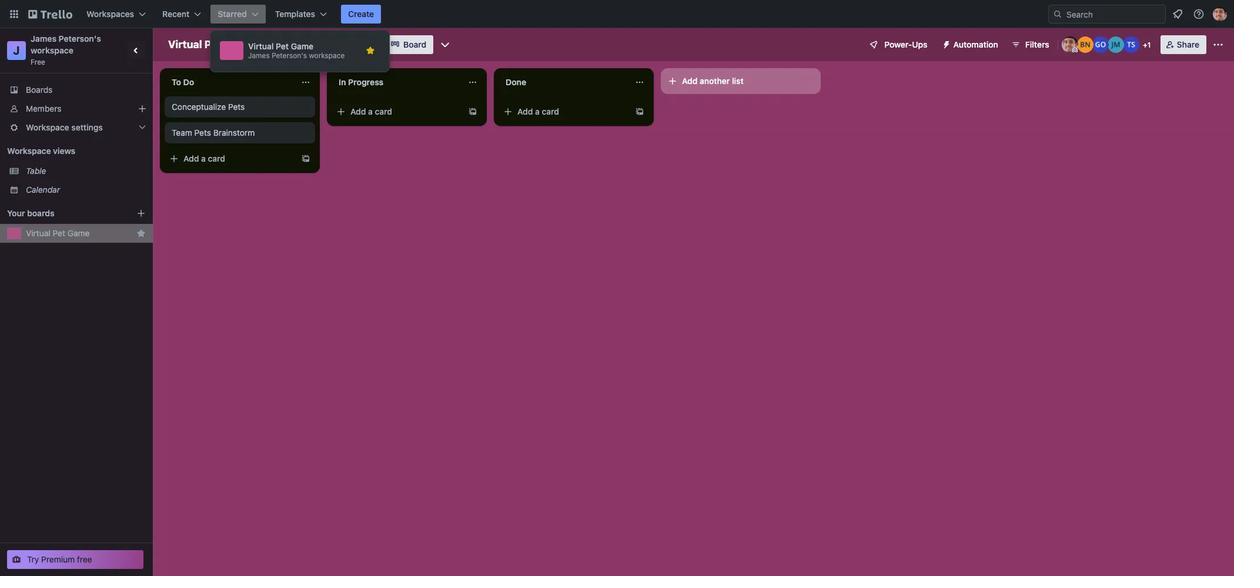 Task type: locate. For each thing, give the bounding box(es) containing it.
your boards with 1 items element
[[7, 206, 119, 221]]

add a card down team pets brainstorm
[[184, 154, 225, 164]]

1 horizontal spatial game
[[224, 38, 253, 51]]

conceptualize
[[172, 102, 226, 112]]

pet
[[204, 38, 221, 51], [276, 41, 289, 51], [53, 228, 65, 238]]

pet down your boards with 1 items element
[[53, 228, 65, 238]]

game down your boards with 1 items element
[[67, 228, 90, 238]]

table link
[[26, 165, 146, 177]]

1 vertical spatial starred icon image
[[136, 229, 146, 238]]

create button
[[341, 5, 381, 24]]

virtual pet game down the starred at the top
[[168, 38, 253, 51]]

0 horizontal spatial virtual
[[26, 228, 50, 238]]

peterson's down the star or unstar board icon
[[272, 51, 307, 60]]

1 vertical spatial pets
[[194, 128, 211, 138]]

0 notifications image
[[1171, 7, 1185, 21]]

free
[[77, 555, 92, 565]]

workspace down the members
[[26, 122, 69, 132]]

0 horizontal spatial workspace
[[31, 45, 74, 55]]

boards link
[[0, 81, 153, 99]]

calendar link
[[26, 184, 146, 196]]

add a card button down "in progress" text box
[[332, 102, 463, 121]]

1 horizontal spatial peterson's
[[272, 51, 307, 60]]

team pets brainstorm link
[[172, 127, 308, 139]]

workspace up free
[[31, 45, 74, 55]]

1 horizontal spatial james
[[248, 51, 270, 60]]

game down starred dropdown button
[[224, 38, 253, 51]]

create from template… image for done
[[635, 107, 645, 116]]

conceptualize pets link
[[172, 101, 308, 113]]

do
[[183, 77, 194, 87]]

peterson's down back to home image
[[59, 34, 101, 44]]

2 horizontal spatial virtual
[[248, 41, 274, 51]]

workspace inside virtual pet game james peterson's workspace
[[309, 51, 345, 60]]

james peterson (jamespeterson93) image
[[1213, 7, 1227, 21], [1062, 36, 1078, 53]]

0 horizontal spatial card
[[208, 154, 225, 164]]

2 horizontal spatial add a card button
[[499, 102, 631, 121]]

primary element
[[0, 0, 1235, 28]]

2 horizontal spatial create from template… image
[[635, 107, 645, 116]]

1 vertical spatial james peterson (jamespeterson93) image
[[1062, 36, 1078, 53]]

brainstorm
[[213, 128, 255, 138]]

james up free
[[31, 34, 56, 44]]

2 horizontal spatial pet
[[276, 41, 289, 51]]

0 horizontal spatial peterson's
[[59, 34, 101, 44]]

filters button
[[1008, 35, 1053, 54]]

card for in progress
[[375, 106, 392, 116]]

pets right team
[[194, 128, 211, 138]]

add for done
[[518, 106, 533, 116]]

2 horizontal spatial add a card
[[518, 106, 559, 116]]

card down done text box
[[542, 106, 559, 116]]

peterson's inside virtual pet game james peterson's workspace
[[272, 51, 307, 60]]

In Progress text field
[[332, 73, 461, 92]]

add left another
[[682, 76, 698, 86]]

add a card down done
[[518, 106, 559, 116]]

pets down to do text field
[[228, 102, 245, 112]]

recent button
[[155, 5, 208, 24]]

card down "in progress" text box
[[375, 106, 392, 116]]

0 vertical spatial peterson's
[[59, 34, 101, 44]]

add
[[682, 76, 698, 86], [351, 106, 366, 116], [518, 106, 533, 116], [184, 154, 199, 164]]

recent
[[162, 9, 190, 19]]

starred icon image
[[366, 46, 375, 55], [136, 229, 146, 238]]

star or unstar board image
[[266, 40, 275, 49]]

pet inside virtual pet game james peterson's workspace
[[276, 41, 289, 51]]

a down progress
[[368, 106, 373, 116]]

1 vertical spatial virtual pet game
[[26, 228, 90, 238]]

add board image
[[136, 209, 146, 218]]

game
[[224, 38, 253, 51], [291, 41, 314, 51], [67, 228, 90, 238]]

virtual pet game down your boards with 1 items element
[[26, 228, 90, 238]]

1 horizontal spatial pets
[[228, 102, 245, 112]]

workspace left visible
[[304, 39, 347, 49]]

your
[[7, 208, 25, 218]]

game right the star or unstar board icon
[[291, 41, 314, 51]]

conceptualize pets
[[172, 102, 245, 112]]

tara schultz (taraschultz7) image
[[1123, 36, 1140, 53]]

1
[[1148, 41, 1151, 49]]

1 horizontal spatial a
[[368, 106, 373, 116]]

pets for team
[[194, 128, 211, 138]]

workspace down workspace visible
[[309, 51, 345, 60]]

automation
[[954, 39, 999, 49]]

1 vertical spatial workspace
[[26, 122, 69, 132]]

1 horizontal spatial virtual pet game
[[168, 38, 253, 51]]

team pets brainstorm
[[172, 128, 255, 138]]

virtual inside "link"
[[26, 228, 50, 238]]

game inside virtual pet game "link"
[[67, 228, 90, 238]]

2 horizontal spatial game
[[291, 41, 314, 51]]

create from template… image for in progress
[[468, 107, 478, 116]]

workspace
[[31, 45, 74, 55], [309, 51, 345, 60]]

0 vertical spatial virtual pet game
[[168, 38, 253, 51]]

workspace inside the workspace visible "button"
[[304, 39, 347, 49]]

0 horizontal spatial pets
[[194, 128, 211, 138]]

visible
[[349, 39, 374, 49]]

james peterson (jamespeterson93) image left gary orlando (garyorlando) image
[[1062, 36, 1078, 53]]

premium
[[41, 555, 75, 565]]

add down team
[[184, 154, 199, 164]]

a down done text box
[[535, 106, 540, 116]]

ups
[[912, 39, 928, 49]]

virtual pet game inside board name text field
[[168, 38, 253, 51]]

peterson's
[[59, 34, 101, 44], [272, 51, 307, 60]]

2 horizontal spatial card
[[542, 106, 559, 116]]

Board name text field
[[162, 35, 259, 54]]

card
[[375, 106, 392, 116], [542, 106, 559, 116], [208, 154, 225, 164]]

2 horizontal spatial a
[[535, 106, 540, 116]]

a for done
[[535, 106, 540, 116]]

0 horizontal spatial create from template… image
[[301, 154, 311, 164]]

1 horizontal spatial workspace
[[309, 51, 345, 60]]

progress
[[348, 77, 384, 87]]

0 horizontal spatial starred icon image
[[136, 229, 146, 238]]

virtual down starred dropdown button
[[248, 41, 274, 51]]

templates
[[275, 9, 315, 19]]

1 horizontal spatial virtual
[[168, 38, 202, 51]]

table
[[26, 166, 46, 176]]

peterson's inside james peterson's workspace free
[[59, 34, 101, 44]]

0 vertical spatial james peterson (jamespeterson93) image
[[1213, 7, 1227, 21]]

add a card for to do
[[184, 154, 225, 164]]

virtual inside virtual pet game james peterson's workspace
[[248, 41, 274, 51]]

workspace inside 'workspace settings' dropdown button
[[26, 122, 69, 132]]

pet right the star or unstar board icon
[[276, 41, 289, 51]]

workspaces button
[[79, 5, 153, 24]]

add for to do
[[184, 154, 199, 164]]

james
[[31, 34, 56, 44], [248, 51, 270, 60]]

add inside button
[[682, 76, 698, 86]]

0 horizontal spatial game
[[67, 228, 90, 238]]

starred icon image down add board "icon"
[[136, 229, 146, 238]]

1 horizontal spatial james peterson (jamespeterson93) image
[[1213, 7, 1227, 21]]

1 horizontal spatial create from template… image
[[468, 107, 478, 116]]

create from template… image for to do
[[301, 154, 311, 164]]

show menu image
[[1213, 39, 1225, 51]]

2 vertical spatial workspace
[[7, 146, 51, 156]]

virtual pet game james peterson's workspace
[[248, 41, 345, 60]]

game inside virtual pet game james peterson's workspace
[[291, 41, 314, 51]]

james peterson's workspace link
[[31, 34, 103, 55]]

1 horizontal spatial card
[[375, 106, 392, 116]]

pet inside board name text field
[[204, 38, 221, 51]]

workspace
[[304, 39, 347, 49], [26, 122, 69, 132], [7, 146, 51, 156]]

add a card button down brainstorm
[[165, 149, 296, 168]]

1 horizontal spatial add a card button
[[332, 102, 463, 121]]

virtual inside board name text field
[[168, 38, 202, 51]]

add a card button for in progress
[[332, 102, 463, 121]]

boards
[[27, 208, 54, 218]]

0 horizontal spatial virtual pet game
[[26, 228, 90, 238]]

virtual
[[168, 38, 202, 51], [248, 41, 274, 51], [26, 228, 50, 238]]

+ 1
[[1143, 41, 1151, 49]]

0 horizontal spatial add a card
[[184, 154, 225, 164]]

filters
[[1026, 39, 1050, 49]]

0 vertical spatial pets
[[228, 102, 245, 112]]

automation button
[[937, 35, 1006, 54]]

1 horizontal spatial starred icon image
[[366, 46, 375, 55]]

add a card button
[[332, 102, 463, 121], [499, 102, 631, 121], [165, 149, 296, 168]]

pet down the starred at the top
[[204, 38, 221, 51]]

workspaces
[[86, 9, 134, 19]]

board
[[403, 39, 427, 49]]

starred
[[218, 9, 247, 19]]

share
[[1177, 39, 1200, 49]]

jeremy miller (jeremymiller198) image
[[1108, 36, 1124, 53]]

1 vertical spatial james
[[248, 51, 270, 60]]

workspace inside james peterson's workspace free
[[31, 45, 74, 55]]

ben nelson (bennelson96) image
[[1077, 36, 1094, 53]]

starred button
[[211, 5, 266, 24]]

add a card down progress
[[351, 106, 392, 116]]

0 vertical spatial workspace
[[304, 39, 347, 49]]

0 horizontal spatial pet
[[53, 228, 65, 238]]

0 horizontal spatial add a card button
[[165, 149, 296, 168]]

a down team pets brainstorm
[[201, 154, 206, 164]]

1 horizontal spatial pet
[[204, 38, 221, 51]]

add down done
[[518, 106, 533, 116]]

add a card
[[351, 106, 392, 116], [518, 106, 559, 116], [184, 154, 225, 164]]

starred icon image up progress
[[366, 46, 375, 55]]

add another list button
[[661, 68, 821, 94]]

0 vertical spatial james
[[31, 34, 56, 44]]

pets
[[228, 102, 245, 112], [194, 128, 211, 138]]

add down in progress
[[351, 106, 366, 116]]

a
[[368, 106, 373, 116], [535, 106, 540, 116], [201, 154, 206, 164]]

create from template… image
[[468, 107, 478, 116], [635, 107, 645, 116], [301, 154, 311, 164]]

1 vertical spatial peterson's
[[272, 51, 307, 60]]

james down the star or unstar board icon
[[248, 51, 270, 60]]

virtual down recent dropdown button
[[168, 38, 202, 51]]

virtual down the boards
[[26, 228, 50, 238]]

add a card button down done text box
[[499, 102, 631, 121]]

try premium free
[[27, 555, 92, 565]]

customize views image
[[439, 39, 451, 51]]

list
[[732, 76, 744, 86]]

workspace up table
[[7, 146, 51, 156]]

virtual pet game
[[168, 38, 253, 51], [26, 228, 90, 238]]

0 horizontal spatial a
[[201, 154, 206, 164]]

card down team pets brainstorm
[[208, 154, 225, 164]]

james peterson (jamespeterson93) image right open information menu 'icon'
[[1213, 7, 1227, 21]]

settings
[[71, 122, 103, 132]]

1 horizontal spatial add a card
[[351, 106, 392, 116]]

boards
[[26, 85, 53, 95]]

0 horizontal spatial james
[[31, 34, 56, 44]]



Task type: describe. For each thing, give the bounding box(es) containing it.
search image
[[1053, 9, 1063, 19]]

a for in progress
[[368, 106, 373, 116]]

create
[[348, 9, 374, 19]]

another
[[700, 76, 730, 86]]

in progress
[[339, 77, 384, 87]]

james inside virtual pet game james peterson's workspace
[[248, 51, 270, 60]]

back to home image
[[28, 5, 72, 24]]

virtual pet game link
[[26, 228, 132, 239]]

j
[[13, 44, 20, 57]]

team
[[172, 128, 192, 138]]

try premium free button
[[7, 551, 144, 569]]

james inside james peterson's workspace free
[[31, 34, 56, 44]]

0 horizontal spatial james peterson (jamespeterson93) image
[[1062, 36, 1078, 53]]

done
[[506, 77, 526, 87]]

sm image
[[937, 35, 954, 52]]

james peterson's workspace free
[[31, 34, 103, 66]]

add for in progress
[[351, 106, 366, 116]]

add a card for in progress
[[351, 106, 392, 116]]

your boards
[[7, 208, 54, 218]]

workspace for workspace views
[[7, 146, 51, 156]]

workspace settings
[[26, 122, 103, 132]]

views
[[53, 146, 75, 156]]

free
[[31, 58, 45, 66]]

to
[[172, 77, 181, 87]]

workspace for workspace settings
[[26, 122, 69, 132]]

workspace views
[[7, 146, 75, 156]]

game inside board name text field
[[224, 38, 253, 51]]

0 vertical spatial starred icon image
[[366, 46, 375, 55]]

workspace settings button
[[0, 118, 153, 137]]

power-ups
[[885, 39, 928, 49]]

in
[[339, 77, 346, 87]]

members
[[26, 104, 61, 114]]

card for to do
[[208, 154, 225, 164]]

add another list
[[682, 76, 744, 86]]

power-
[[885, 39, 912, 49]]

share button
[[1161, 35, 1207, 54]]

Search field
[[1063, 5, 1166, 23]]

members link
[[0, 99, 153, 118]]

board link
[[383, 35, 434, 54]]

workspace visible
[[304, 39, 374, 49]]

workspace visible button
[[283, 35, 381, 54]]

try
[[27, 555, 39, 565]]

Done text field
[[499, 73, 628, 92]]

pets for conceptualize
[[228, 102, 245, 112]]

a for to do
[[201, 154, 206, 164]]

pet inside "link"
[[53, 228, 65, 238]]

card for done
[[542, 106, 559, 116]]

gary orlando (garyorlando) image
[[1093, 36, 1109, 53]]

open information menu image
[[1193, 8, 1205, 20]]

workspace for workspace visible
[[304, 39, 347, 49]]

virtual pet game inside "link"
[[26, 228, 90, 238]]

workspace navigation collapse icon image
[[128, 42, 145, 59]]

calendar
[[26, 185, 60, 195]]

+
[[1143, 41, 1148, 49]]

add a card button for to do
[[165, 149, 296, 168]]

templates button
[[268, 5, 334, 24]]

power-ups button
[[861, 35, 935, 54]]

this member is an admin of this board. image
[[1073, 48, 1078, 53]]

j link
[[7, 41, 26, 60]]

add a card for done
[[518, 106, 559, 116]]

to do
[[172, 77, 194, 87]]

add a card button for done
[[499, 102, 631, 121]]

To Do text field
[[165, 73, 294, 92]]



Task type: vqa. For each thing, say whether or not it's contained in the screenshot.
1 Notification image on the right
no



